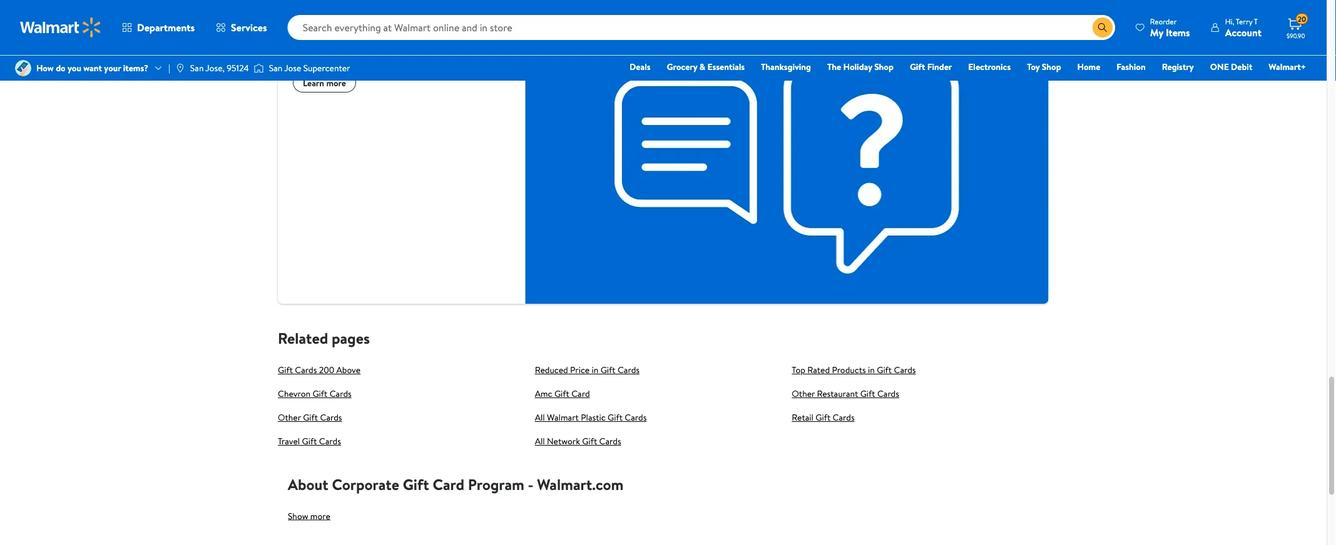 Task type: locate. For each thing, give the bounding box(es) containing it.
walmart+
[[1269, 61, 1306, 73]]

1 vertical spatial card
[[433, 475, 465, 496]]

 image
[[15, 60, 31, 76], [254, 62, 264, 74]]

san left jose
[[269, 62, 283, 74]]

cards
[[295, 365, 317, 377], [618, 365, 640, 377], [894, 365, 916, 377], [330, 388, 352, 401], [878, 388, 900, 401], [320, 412, 342, 424], [625, 412, 647, 424], [833, 412, 855, 424], [319, 436, 341, 448], [599, 436, 621, 448]]

travel gift cards link
[[278, 436, 341, 448]]

200
[[319, 365, 334, 377]]

program
[[468, 475, 525, 496]]

gift right travel
[[302, 436, 317, 448]]

0 horizontal spatial other
[[278, 412, 301, 424]]

all
[[535, 412, 545, 424], [535, 436, 545, 448]]

your right to
[[395, 49, 414, 63]]

amc gift card
[[535, 388, 590, 401]]

answers
[[346, 49, 381, 63]]

rated
[[808, 365, 830, 377]]

1 horizontal spatial san
[[269, 62, 283, 74]]

chevron gift cards link
[[278, 388, 352, 401]]

more for learn more
[[326, 77, 346, 89]]

0 horizontal spatial shop
[[875, 61, 894, 73]]

gift right products
[[877, 365, 892, 377]]

shop right toy on the right top of the page
[[1042, 61, 1061, 73]]

san left jose,
[[190, 62, 204, 74]]

1 all from the top
[[535, 412, 545, 424]]

2 all from the top
[[535, 436, 545, 448]]

cards left 200
[[295, 365, 317, 377]]

one debit link
[[1205, 60, 1259, 74]]

more inside button
[[310, 511, 330, 523]]

Walmart Site-Wide search field
[[288, 15, 1115, 40]]

electronics link
[[963, 60, 1017, 74]]

more
[[326, 77, 346, 89], [310, 511, 330, 523]]

shop right holiday
[[875, 61, 894, 73]]

0 horizontal spatial card
[[433, 475, 465, 496]]

Search search field
[[288, 15, 1115, 40]]

0 horizontal spatial in
[[592, 365, 599, 377]]

helpful
[[314, 49, 344, 63]]

1 vertical spatial other
[[278, 412, 301, 424]]

grocery
[[667, 61, 698, 73]]

toy
[[1027, 61, 1040, 73]]

other up retail
[[792, 388, 815, 401]]

gift
[[910, 61, 925, 73], [278, 365, 293, 377], [601, 365, 616, 377], [877, 365, 892, 377], [313, 388, 328, 401], [555, 388, 570, 401], [861, 388, 876, 401], [303, 412, 318, 424], [608, 412, 623, 424], [816, 412, 831, 424], [302, 436, 317, 448], [582, 436, 597, 448], [403, 475, 429, 496]]

1 horizontal spatial shop
[[1042, 61, 1061, 73]]

do
[[56, 62, 66, 74]]

cards right products
[[894, 365, 916, 377]]

how do you want your items?
[[36, 62, 148, 74]]

top rated products in gift cards
[[792, 365, 916, 377]]

all left the walmart
[[535, 412, 545, 424]]

registry
[[1162, 61, 1194, 73]]

t
[[1254, 16, 1258, 27]]

grocery & essentials link
[[661, 60, 751, 74]]

95124
[[227, 62, 249, 74]]

all network gift cards link
[[535, 436, 621, 448]]

-
[[528, 475, 534, 496]]

home
[[1078, 61, 1101, 73]]

2 san from the left
[[269, 62, 283, 74]]

want
[[83, 62, 102, 74]]

0 vertical spatial all
[[535, 412, 545, 424]]

thanksgiving link
[[756, 60, 817, 74]]

how
[[36, 62, 54, 74]]

home link
[[1072, 60, 1106, 74]]

cards down other restaurant gift cards
[[833, 412, 855, 424]]

cards right price
[[618, 365, 640, 377]]

gift right price
[[601, 365, 616, 377]]

card left the program
[[433, 475, 465, 496]]

to
[[383, 49, 392, 63]]

toy shop link
[[1022, 60, 1067, 74]]

0 horizontal spatial  image
[[15, 60, 31, 76]]

about
[[288, 475, 328, 496]]

1 horizontal spatial in
[[868, 365, 875, 377]]

gift cards 200 above
[[278, 365, 361, 377]]

1 san from the left
[[190, 62, 204, 74]]

more right show
[[310, 511, 330, 523]]

20
[[1298, 14, 1307, 24]]

deals
[[630, 61, 651, 73]]

1 vertical spatial all
[[535, 436, 545, 448]]

more down supercenter
[[326, 77, 346, 89]]

all left network
[[535, 436, 545, 448]]

gift cards 200 above link
[[278, 365, 361, 377]]

your
[[395, 49, 414, 63], [104, 62, 121, 74]]

finder
[[928, 61, 952, 73]]

0 horizontal spatial san
[[190, 62, 204, 74]]

 image right "95124"
[[254, 62, 264, 74]]

0 vertical spatial card
[[572, 388, 590, 401]]

more inside "link"
[[326, 77, 346, 89]]

 image
[[175, 63, 185, 73]]

other for other gift cards
[[278, 412, 301, 424]]

chevron gift cards
[[278, 388, 352, 401]]

supercenter
[[303, 62, 350, 74]]

1 horizontal spatial  image
[[254, 62, 264, 74]]

 image left how
[[15, 60, 31, 76]]

1 horizontal spatial your
[[395, 49, 414, 63]]

network
[[547, 436, 580, 448]]

faq
[[293, 24, 323, 45]]

gift right retail
[[816, 412, 831, 424]]

show more
[[288, 511, 330, 523]]

you
[[68, 62, 81, 74]]

san
[[190, 62, 204, 74], [269, 62, 283, 74]]

card down price
[[572, 388, 590, 401]]

in
[[592, 365, 599, 377], [868, 365, 875, 377]]

cards right plastic
[[625, 412, 647, 424]]

price
[[570, 365, 590, 377]]

2 shop from the left
[[1042, 61, 1061, 73]]

1 shop from the left
[[875, 61, 894, 73]]

your right want
[[104, 62, 121, 74]]

0 vertical spatial more
[[326, 77, 346, 89]]

san for san jose, 95124
[[190, 62, 204, 74]]

1 vertical spatial more
[[310, 511, 330, 523]]

san jose supercenter
[[269, 62, 350, 74]]

one
[[1211, 61, 1229, 73]]

$90.90
[[1287, 31, 1306, 40]]

walmart.com
[[537, 475, 624, 496]]

account
[[1226, 25, 1262, 39]]

cards down above
[[330, 388, 352, 401]]

in right price
[[592, 365, 599, 377]]

learn more link
[[293, 73, 356, 93]]

chevron
[[278, 388, 311, 401]]

other up travel
[[278, 412, 301, 424]]

1 horizontal spatial other
[[792, 388, 815, 401]]

reduced price in gift cards
[[535, 365, 640, 377]]

san for san jose supercenter
[[269, 62, 283, 74]]

card
[[572, 388, 590, 401], [433, 475, 465, 496]]

gift left finder
[[910, 61, 925, 73]]

cards down chevron gift cards link
[[320, 412, 342, 424]]

about corporate gift card program - walmart.com
[[288, 475, 624, 496]]

|
[[168, 62, 170, 74]]

fashion
[[1117, 61, 1146, 73]]

pages
[[332, 328, 370, 349]]

other for other restaurant gift cards
[[792, 388, 815, 401]]

retail
[[792, 412, 814, 424]]

other
[[792, 388, 815, 401], [278, 412, 301, 424]]

gift inside "link"
[[910, 61, 925, 73]]

cards down top rated products in gift cards
[[878, 388, 900, 401]]

gift up "travel gift cards" link on the bottom left
[[303, 412, 318, 424]]

0 vertical spatial other
[[792, 388, 815, 401]]

in right products
[[868, 365, 875, 377]]



Task type: vqa. For each thing, say whether or not it's contained in the screenshot.
top-
no



Task type: describe. For each thing, give the bounding box(es) containing it.
other restaurant gift cards
[[792, 388, 900, 401]]

items
[[1166, 25, 1191, 39]]

gift right 'amc'
[[555, 388, 570, 401]]

all walmart plastic gift cards link
[[535, 412, 647, 424]]

find
[[293, 49, 312, 63]]

reorder my items
[[1151, 16, 1191, 39]]

gift finder link
[[905, 60, 958, 74]]

retail gift cards link
[[792, 412, 855, 424]]

more for show more
[[310, 511, 330, 523]]

travel gift cards
[[278, 436, 341, 448]]

faq find helpful answers to your questions.
[[293, 24, 460, 63]]

all for all walmart plastic gift cards
[[535, 412, 545, 424]]

toy shop
[[1027, 61, 1061, 73]]

other gift cards
[[278, 412, 342, 424]]

corporate
[[332, 475, 399, 496]]

related
[[278, 328, 328, 349]]

retail gift cards
[[792, 412, 855, 424]]

0 horizontal spatial your
[[104, 62, 121, 74]]

electronics
[[969, 61, 1011, 73]]

departments button
[[111, 13, 205, 43]]

all network gift cards
[[535, 436, 621, 448]]

terry
[[1236, 16, 1253, 27]]

deals link
[[624, 60, 656, 74]]

 image for san
[[254, 62, 264, 74]]

reduced price in gift cards link
[[535, 365, 640, 377]]

1 in from the left
[[592, 365, 599, 377]]

other gift cards link
[[278, 412, 342, 424]]

related pages
[[278, 328, 370, 349]]

gift right plastic
[[608, 412, 623, 424]]

learn more
[[303, 77, 346, 89]]

items?
[[123, 62, 148, 74]]

gift finder
[[910, 61, 952, 73]]

amc gift card link
[[535, 388, 590, 401]]

above
[[336, 365, 361, 377]]

hi, terry t account
[[1226, 16, 1262, 39]]

grocery & essentials
[[667, 61, 745, 73]]

amc
[[535, 388, 552, 401]]

the holiday shop link
[[822, 60, 900, 74]]

products
[[832, 365, 866, 377]]

services
[[231, 21, 267, 34]]

walmart+ link
[[1264, 60, 1312, 74]]

my
[[1151, 25, 1164, 39]]

gift up chevron
[[278, 365, 293, 377]]

the
[[828, 61, 841, 73]]

other restaurant gift cards link
[[792, 388, 900, 401]]

cards down plastic
[[599, 436, 621, 448]]

questions.
[[417, 49, 460, 63]]

gift down 'top rated products in gift cards' link
[[861, 388, 876, 401]]

top
[[792, 365, 806, 377]]

one debit
[[1211, 61, 1253, 73]]

reduced
[[535, 365, 568, 377]]

walmart image
[[20, 18, 101, 38]]

jose,
[[206, 62, 225, 74]]

gift right corporate
[[403, 475, 429, 496]]

departments
[[137, 21, 195, 34]]

&
[[700, 61, 706, 73]]

registry link
[[1157, 60, 1200, 74]]

thanksgiving
[[761, 61, 811, 73]]

restaurant
[[817, 388, 858, 401]]

search icon image
[[1098, 23, 1108, 33]]

hi,
[[1226, 16, 1235, 27]]

top rated products in gift cards link
[[792, 365, 916, 377]]

your inside faq find helpful answers to your questions.
[[395, 49, 414, 63]]

the holiday shop
[[828, 61, 894, 73]]

services button
[[205, 13, 278, 43]]

2 in from the left
[[868, 365, 875, 377]]

gift down all walmart plastic gift cards link
[[582, 436, 597, 448]]

all for all network gift cards
[[535, 436, 545, 448]]

holiday
[[844, 61, 873, 73]]

 image for how
[[15, 60, 31, 76]]

plastic
[[581, 412, 606, 424]]

essentials
[[708, 61, 745, 73]]

gift down 'gift cards 200 above' link
[[313, 388, 328, 401]]

walmart
[[547, 412, 579, 424]]

learn
[[303, 77, 324, 89]]

show more button
[[288, 507, 330, 527]]

show
[[288, 511, 308, 523]]

cards down other gift cards link
[[319, 436, 341, 448]]

debit
[[1231, 61, 1253, 73]]

1 horizontal spatial card
[[572, 388, 590, 401]]

reorder
[[1151, 16, 1177, 27]]



